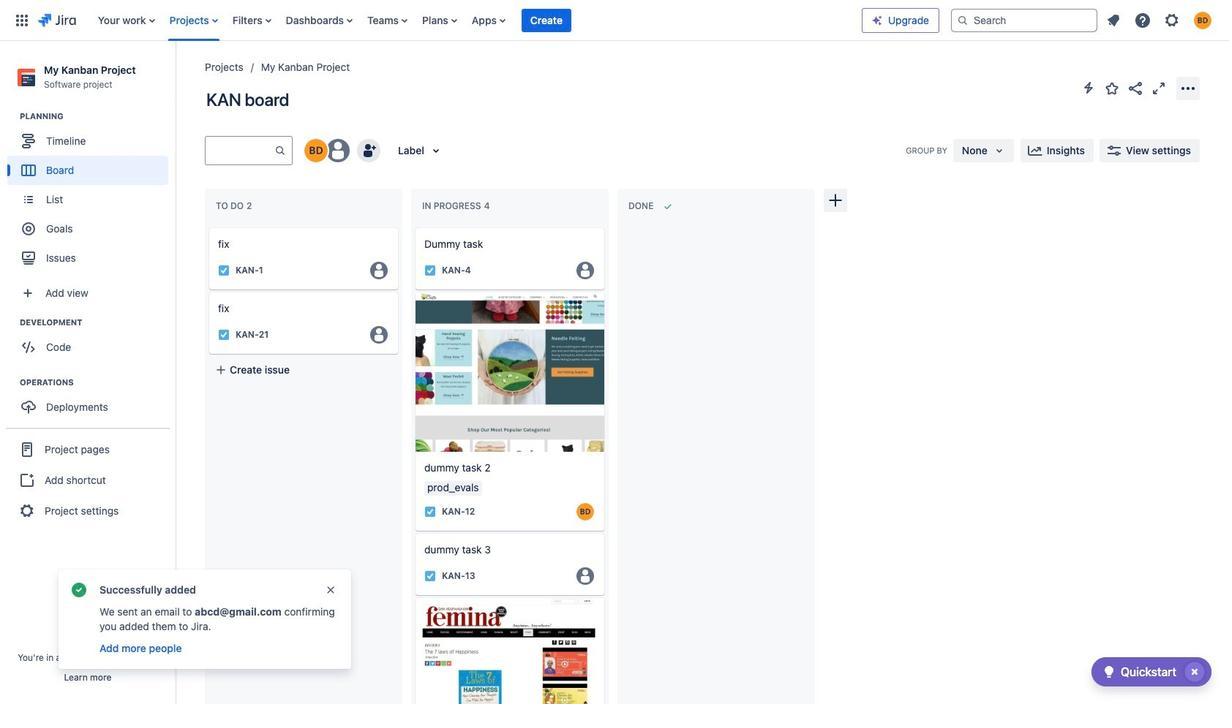 Task type: locate. For each thing, give the bounding box(es) containing it.
task image
[[425, 265, 436, 277], [425, 506, 436, 518]]

heading
[[20, 111, 175, 122], [20, 317, 175, 329], [20, 377, 175, 389]]

None search field
[[952, 8, 1098, 32]]

star kan board image
[[1104, 79, 1121, 97]]

search image
[[957, 14, 969, 26]]

2 vertical spatial heading
[[20, 377, 175, 389]]

create issue image
[[199, 218, 217, 236], [406, 218, 423, 236]]

help image
[[1135, 11, 1152, 29]]

list item
[[522, 0, 572, 41]]

task image
[[218, 265, 230, 277], [218, 329, 230, 341], [425, 571, 436, 582]]

settings image
[[1164, 11, 1181, 29]]

create issue image for the to do element
[[199, 218, 217, 236]]

1 horizontal spatial create issue image
[[406, 218, 423, 236]]

jira image
[[38, 11, 76, 29], [38, 11, 76, 29]]

0 horizontal spatial list
[[91, 0, 862, 41]]

create issue image down in progress element
[[406, 218, 423, 236]]

group for the operations image
[[7, 377, 175, 427]]

2 create issue image from the left
[[406, 218, 423, 236]]

0 horizontal spatial create issue image
[[199, 218, 217, 236]]

banner
[[0, 0, 1230, 41]]

operations image
[[2, 374, 20, 392]]

1 vertical spatial task image
[[218, 329, 230, 341]]

1 heading from the top
[[20, 111, 175, 122]]

to do element
[[216, 201, 255, 212]]

0 vertical spatial task image
[[425, 265, 436, 277]]

heading for the operations image
[[20, 377, 175, 389]]

3 heading from the top
[[20, 377, 175, 389]]

group for the 'planning' icon
[[7, 111, 175, 278]]

dismiss quickstart image
[[1184, 661, 1207, 684]]

enter full screen image
[[1151, 79, 1168, 97]]

1 vertical spatial task image
[[425, 506, 436, 518]]

notifications image
[[1105, 11, 1123, 29]]

create issue image down the to do element
[[199, 218, 217, 236]]

group
[[7, 111, 175, 278], [7, 317, 175, 367], [7, 377, 175, 427], [6, 428, 170, 532]]

1 create issue image from the left
[[199, 218, 217, 236]]

automations menu button icon image
[[1080, 79, 1098, 97]]

dismiss image
[[325, 585, 337, 597]]

primary element
[[9, 0, 862, 41]]

your profile and settings image
[[1195, 11, 1212, 29]]

heading for development image
[[20, 317, 175, 329]]

sidebar navigation image
[[160, 59, 192, 88]]

2 heading from the top
[[20, 317, 175, 329]]

goal image
[[22, 223, 35, 236]]

0 vertical spatial heading
[[20, 111, 175, 122]]

1 vertical spatial heading
[[20, 317, 175, 329]]

list
[[91, 0, 862, 41], [1101, 7, 1221, 33]]

sidebar element
[[0, 41, 176, 705]]



Task type: describe. For each thing, give the bounding box(es) containing it.
2 task image from the top
[[425, 506, 436, 518]]

Search this board text field
[[206, 138, 274, 164]]

view settings image
[[1106, 142, 1124, 160]]

create column image
[[827, 192, 845, 209]]

1 horizontal spatial list
[[1101, 7, 1221, 33]]

more actions image
[[1180, 79, 1197, 97]]

development image
[[2, 314, 20, 332]]

in progress element
[[422, 201, 493, 212]]

add people image
[[360, 142, 378, 160]]

1 task image from the top
[[425, 265, 436, 277]]

success image
[[70, 582, 88, 599]]

planning image
[[2, 108, 20, 125]]

2 vertical spatial task image
[[425, 571, 436, 582]]

Search field
[[952, 8, 1098, 32]]

heading for the 'planning' icon
[[20, 111, 175, 122]]

create issue image for in progress element
[[406, 218, 423, 236]]

0 vertical spatial task image
[[218, 265, 230, 277]]

group for development image
[[7, 317, 175, 367]]

appswitcher icon image
[[13, 11, 31, 29]]



Task type: vqa. For each thing, say whether or not it's contained in the screenshot.
right Task icon
no



